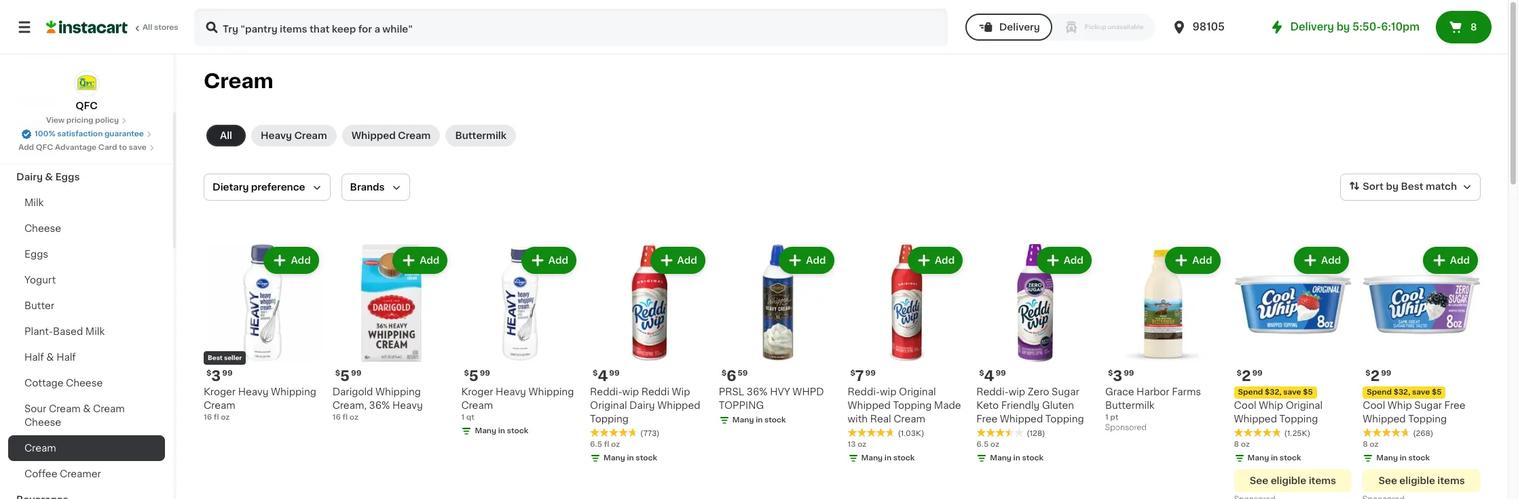 Task type: locate. For each thing, give the bounding box(es) containing it.
0 horizontal spatial free
[[977, 415, 998, 424]]

best inside best match sort by field
[[1401, 182, 1424, 192]]

eligible down (1.25k)
[[1271, 476, 1307, 486]]

oz down best seller
[[221, 414, 230, 421]]

half down plant-
[[24, 353, 44, 363]]

$ up grace
[[1108, 370, 1113, 377]]

0 horizontal spatial 5
[[340, 369, 350, 383]]

$32, for original
[[1265, 389, 1282, 396]]

$32, for sugar
[[1394, 389, 1411, 396]]

36%
[[747, 388, 768, 397], [369, 401, 390, 411]]

see eligible items button for topping
[[1234, 470, 1352, 493]]

& up cottage
[[46, 353, 54, 363]]

whipping for kroger heavy whipping cream 16 fl oz
[[271, 387, 316, 397]]

$ 5 99 up qt
[[464, 369, 490, 383]]

1 horizontal spatial $32,
[[1394, 389, 1411, 396]]

1 horizontal spatial 5
[[469, 369, 478, 383]]

spend up the 'cool whip sugar free whipped topping'
[[1367, 389, 1392, 396]]

stock down (1.03k)
[[893, 455, 915, 462]]

whip for whipped
[[1388, 401, 1412, 411]]

1 see eligible items button from the left
[[1234, 470, 1352, 493]]

in for reddi-wip reddi wip original dairy whipped topping
[[627, 455, 634, 462]]

6.5 down keto
[[977, 441, 989, 449]]

1 horizontal spatial $5
[[1432, 389, 1442, 396]]

add button for 3rd the product group from left
[[523, 249, 575, 273]]

spend $32, save $5 up cool whip original whipped topping
[[1238, 389, 1313, 396]]

99 up keto
[[996, 370, 1006, 377]]

1 8 oz from the left
[[1234, 441, 1250, 449]]

milk
[[24, 198, 44, 208], [85, 327, 105, 337]]

$ for seventh the product group from the left
[[979, 370, 984, 377]]

7 product group from the left
[[977, 244, 1094, 467]]

$ for 3rd the product group from left
[[464, 370, 469, 377]]

many for cool whip sugar free whipped topping
[[1377, 455, 1398, 462]]

wip inside reddi-wip original whipped topping made with real cream
[[880, 387, 897, 397]]

zero
[[1028, 388, 1049, 397]]

1 horizontal spatial 8
[[1363, 441, 1368, 449]]

topping up the 6.5 fl oz
[[590, 415, 629, 424]]

1 horizontal spatial 36%
[[747, 388, 768, 397]]

$ 3 99 for kroger
[[206, 369, 233, 383]]

0 horizontal spatial $ 4 99
[[593, 369, 620, 383]]

spend $32, save $5 for original
[[1238, 389, 1313, 396]]

0 vertical spatial sugar
[[1052, 388, 1079, 397]]

36% inside darigold whipping cream, 36% heavy 16 fl oz
[[369, 401, 390, 411]]

1 3 from the left
[[211, 369, 221, 383]]

qfc logo image
[[74, 71, 99, 96]]

dietary
[[213, 183, 249, 192]]

kroger up qt
[[461, 388, 493, 397]]

darigold
[[333, 388, 373, 397]]

many in stock
[[733, 417, 786, 424], [475, 428, 528, 435], [861, 455, 915, 462], [604, 455, 657, 462], [990, 455, 1044, 462], [1248, 455, 1301, 462], [1377, 455, 1430, 462]]

1 horizontal spatial wip
[[880, 387, 897, 397]]

None search field
[[194, 8, 948, 46]]

2 reddi- from the left
[[590, 388, 622, 397]]

$ 4 99 up reddi-wip reddi wip original dairy whipped topping
[[593, 369, 620, 383]]

sugar inside the 'cool whip sugar free whipped topping'
[[1415, 401, 1442, 411]]

$5 for original
[[1303, 389, 1313, 396]]

many for reddi-wip original whipped topping made with real cream
[[861, 455, 883, 462]]

reddi- up keto
[[977, 388, 1009, 397]]

99 up kroger heavy whipping cream 1 qt
[[480, 370, 490, 377]]

2 3 from the left
[[1113, 369, 1122, 383]]

$
[[206, 370, 211, 377], [850, 370, 855, 377], [335, 370, 340, 377], [464, 370, 469, 377], [593, 370, 598, 377], [722, 370, 727, 377], [979, 370, 984, 377], [1108, 370, 1113, 377], [1237, 370, 1242, 377], [1366, 370, 1371, 377]]

0 vertical spatial buttermilk
[[455, 131, 507, 141]]

6 add button from the left
[[909, 249, 962, 273]]

1 horizontal spatial dairy
[[630, 401, 655, 411]]

7 $ from the left
[[979, 370, 984, 377]]

by
[[1337, 22, 1350, 32], [1386, 182, 1399, 192]]

$32, up the 'cool whip sugar free whipped topping'
[[1394, 389, 1411, 396]]

1 horizontal spatial cool
[[1363, 401, 1385, 411]]

2 kroger from the left
[[461, 388, 493, 397]]

99 down best seller
[[222, 370, 233, 377]]

many in stock down kroger heavy whipping cream 1 qt
[[475, 428, 528, 435]]

1 vertical spatial sugar
[[1415, 401, 1442, 411]]

0 horizontal spatial 2
[[1242, 369, 1251, 383]]

wip inside reddi-wip reddi wip original dairy whipped topping
[[622, 388, 639, 397]]

reddi- for reddi-wip original whipped topping made with real cream
[[848, 387, 880, 397]]

0 horizontal spatial 4
[[598, 369, 608, 383]]

cool
[[1234, 401, 1257, 411], [1363, 401, 1385, 411]]

1 horizontal spatial milk
[[85, 327, 105, 337]]

1 horizontal spatial spend
[[1367, 389, 1392, 396]]

see eligible items
[[1250, 476, 1336, 486], [1379, 476, 1465, 486]]

$ 2 99 up the 'cool whip sugar free whipped topping'
[[1366, 369, 1392, 383]]

8 oz down cool whip original whipped topping
[[1234, 441, 1250, 449]]

100%
[[35, 130, 55, 138]]

$ up with
[[850, 370, 855, 377]]

see eligible items for topping
[[1250, 476, 1336, 486]]

many down the 6.5 fl oz
[[604, 455, 625, 462]]

1 $ from the left
[[206, 370, 211, 377]]

2 8 oz from the left
[[1363, 441, 1379, 449]]

2 spend $32, save $5 from the left
[[1367, 389, 1442, 396]]

1 see eligible items from the left
[[1250, 476, 1336, 486]]

wip left reddi
[[622, 388, 639, 397]]

3 for grace harbor farms buttermilk
[[1113, 369, 1122, 383]]

wip inside the reddi-wip zero sugar keto friendly gluten free whipped topping
[[1009, 388, 1025, 397]]

6 product group from the left
[[848, 244, 966, 467]]

whip for topping
[[1259, 401, 1283, 411]]

by right sort
[[1386, 182, 1399, 192]]

1 $ 4 99 from the left
[[593, 369, 620, 383]]

see eligible items down (268)
[[1379, 476, 1465, 486]]

fl
[[214, 414, 219, 421], [343, 414, 348, 421], [604, 441, 609, 449]]

1 horizontal spatial kroger
[[461, 388, 493, 397]]

eggs
[[55, 172, 80, 182], [24, 250, 48, 259]]

2 5 from the left
[[469, 369, 478, 383]]

0 vertical spatial best
[[1401, 182, 1424, 192]]

1 horizontal spatial 16
[[333, 414, 341, 421]]

half
[[24, 353, 44, 363], [56, 353, 76, 363]]

many in stock down the (128)
[[990, 455, 1044, 462]]

$ 5 99 for kroger heavy whipping cream
[[464, 369, 490, 383]]

1 whip from the left
[[1259, 401, 1283, 411]]

many in stock for cool whip original whipped topping
[[1248, 455, 1301, 462]]

save for cool whip original whipped topping
[[1284, 389, 1301, 396]]

99 up darigold
[[351, 370, 361, 377]]

$5 up the 'cool whip sugar free whipped topping'
[[1432, 389, 1442, 396]]

many in stock down (268)
[[1377, 455, 1430, 462]]

topping up (268)
[[1408, 415, 1447, 424]]

1 horizontal spatial $ 2 99
[[1366, 369, 1392, 383]]

cottage cheese link
[[8, 371, 165, 397]]

8 $ from the left
[[1108, 370, 1113, 377]]

save right the to
[[129, 144, 147, 151]]

sugar inside the reddi-wip zero sugar keto friendly gluten free whipped topping
[[1052, 388, 1079, 397]]

6.5
[[590, 441, 602, 449], [977, 441, 989, 449]]

sort
[[1363, 182, 1384, 192]]

$ down best seller
[[206, 370, 211, 377]]

$ 3 99 down best seller
[[206, 369, 233, 383]]

$ for the product group containing 6
[[722, 370, 727, 377]]

3 add button from the left
[[523, 249, 575, 273]]

2 eligible from the left
[[1400, 476, 1435, 486]]

0 horizontal spatial reddi-
[[590, 388, 622, 397]]

3 down best seller
[[211, 369, 221, 383]]

0 horizontal spatial $5
[[1303, 389, 1313, 396]]

add button for 9th the product group from right
[[394, 249, 446, 273]]

whpd
[[793, 388, 824, 397]]

many
[[733, 417, 754, 424], [475, 428, 496, 435], [861, 455, 883, 462], [604, 455, 625, 462], [990, 455, 1012, 462], [1248, 455, 1269, 462], [1377, 455, 1398, 462]]

see eligible items button down (268)
[[1363, 470, 1481, 493]]

0 horizontal spatial 6.5
[[590, 441, 602, 449]]

qfc link
[[74, 71, 99, 113]]

qfc
[[76, 101, 98, 111], [36, 144, 53, 151]]

4
[[598, 369, 608, 383], [984, 369, 994, 383]]

1 5 from the left
[[340, 369, 350, 383]]

1 horizontal spatial delivery
[[1290, 22, 1334, 32]]

reddi- inside reddi-wip reddi wip original dairy whipped topping
[[590, 388, 622, 397]]

1 horizontal spatial save
[[1284, 389, 1301, 396]]

add button
[[265, 249, 318, 273], [394, 249, 446, 273], [523, 249, 575, 273], [652, 249, 704, 273], [780, 249, 833, 273], [909, 249, 962, 273], [1038, 249, 1090, 273], [1167, 249, 1219, 273], [1296, 249, 1348, 273], [1424, 249, 1477, 273]]

original for 7
[[899, 387, 936, 397]]

4 up reddi-wip reddi wip original dairy whipped topping
[[598, 369, 608, 383]]

1 items from the left
[[1309, 476, 1336, 486]]

7 add button from the left
[[1038, 249, 1090, 273]]

2 see eligible items button from the left
[[1363, 470, 1481, 493]]

topping up (1.25k)
[[1280, 415, 1318, 424]]

best inside the product group
[[208, 355, 223, 361]]

keto
[[977, 401, 999, 411]]

5 product group from the left
[[719, 244, 837, 429]]

wip for reddi
[[622, 388, 639, 397]]

product group containing 7
[[848, 244, 966, 467]]

& for half
[[46, 353, 54, 363]]

1 reddi- from the left
[[848, 387, 880, 397]]

$ inside $ 6 59
[[722, 370, 727, 377]]

2 horizontal spatial wip
[[1009, 388, 1025, 397]]

original inside cool whip original whipped topping
[[1286, 401, 1323, 411]]

see
[[1250, 476, 1269, 486], [1379, 476, 1397, 486]]

0 horizontal spatial kroger
[[204, 387, 236, 397]]

1 horizontal spatial see eligible items
[[1379, 476, 1465, 486]]

wip for zero
[[1009, 388, 1025, 397]]

3 for kroger heavy whipping cream
[[211, 369, 221, 383]]

6 $ from the left
[[722, 370, 727, 377]]

save up the 'cool whip sugar free whipped topping'
[[1412, 389, 1430, 396]]

6.5 down reddi-wip reddi wip original dairy whipped topping
[[590, 441, 602, 449]]

cheese
[[24, 224, 61, 234], [66, 379, 103, 388], [24, 418, 61, 428]]

$ left 59
[[722, 370, 727, 377]]

kroger down best seller
[[204, 387, 236, 397]]

stock for cool whip sugar free whipped topping
[[1409, 455, 1430, 462]]

1 $ 3 99 from the left
[[206, 369, 233, 383]]

stock for reddi-wip reddi wip original dairy whipped topping
[[636, 455, 657, 462]]

2 2 from the left
[[1371, 369, 1380, 383]]

$ up darigold
[[335, 370, 340, 377]]

$5 up cool whip original whipped topping
[[1303, 389, 1313, 396]]

5 up qt
[[469, 369, 478, 383]]

kroger for kroger heavy whipping cream 16 fl oz
[[204, 387, 236, 397]]

0 vertical spatial milk
[[24, 198, 44, 208]]

4 for reddi-wip zero sugar keto friendly gluten free whipped topping
[[984, 369, 994, 383]]

view pricing policy link
[[46, 115, 127, 126]]

dairy down "produce"
[[16, 172, 43, 182]]

4 $ from the left
[[464, 370, 469, 377]]

oz down cool whip original whipped topping
[[1241, 441, 1250, 449]]

in down friendly
[[1013, 455, 1020, 462]]

sugar up (268)
[[1415, 401, 1442, 411]]

0 horizontal spatial whipping
[[271, 387, 316, 397]]

2 4 from the left
[[984, 369, 994, 383]]

3 $ from the left
[[335, 370, 340, 377]]

5 add button from the left
[[780, 249, 833, 273]]

0 horizontal spatial fl
[[214, 414, 219, 421]]

1 $ 5 99 from the left
[[335, 369, 361, 383]]

whipped inside cool whip original whipped topping
[[1234, 415, 1277, 424]]

best
[[1401, 182, 1424, 192], [208, 355, 223, 361]]

reddi-wip original whipped topping made with real cream
[[848, 387, 961, 424]]

10 add button from the left
[[1424, 249, 1477, 273]]

0 horizontal spatial delivery
[[999, 22, 1040, 32]]

produce
[[16, 147, 58, 156]]

2 whip from the left
[[1388, 401, 1412, 411]]

8 oz down the 'cool whip sugar free whipped topping'
[[1363, 441, 1379, 449]]

$ 2 99 for cool whip sugar free whipped topping
[[1366, 369, 1392, 383]]

1 horizontal spatial buttermilk
[[1105, 401, 1155, 411]]

whipping inside kroger heavy whipping cream 16 fl oz
[[271, 387, 316, 397]]

buttermilk link
[[446, 125, 516, 147]]

1 kroger from the left
[[204, 387, 236, 397]]

1 horizontal spatial items
[[1438, 476, 1465, 486]]

1 horizontal spatial 2
[[1371, 369, 1380, 383]]

buttermilk
[[455, 131, 507, 141], [1105, 401, 1155, 411]]

original inside reddi-wip original whipped topping made with real cream
[[899, 387, 936, 397]]

10 $ from the left
[[1366, 370, 1371, 377]]

1 whipping from the left
[[271, 387, 316, 397]]

kroger heavy whipping cream 1 qt
[[461, 388, 574, 421]]

0 horizontal spatial wip
[[622, 388, 639, 397]]

cheese down 'milk' link
[[24, 224, 61, 234]]

0 horizontal spatial buttermilk
[[455, 131, 507, 141]]

0 horizontal spatial eligible
[[1271, 476, 1307, 486]]

preference
[[251, 183, 305, 192]]

1 $5 from the left
[[1303, 389, 1313, 396]]

1 1 from the left
[[461, 414, 465, 421]]

1 vertical spatial by
[[1386, 182, 1399, 192]]

add button for the product group containing 7
[[909, 249, 962, 273]]

hvy
[[770, 388, 790, 397]]

1 vertical spatial qfc
[[36, 144, 53, 151]]

1 left pt
[[1105, 414, 1109, 421]]

1 eligible from the left
[[1271, 476, 1307, 486]]

2 wip from the left
[[622, 388, 639, 397]]

cream inside reddi-wip original whipped topping made with real cream
[[894, 415, 925, 424]]

delivery inside button
[[999, 22, 1040, 32]]

Best match Sort by field
[[1341, 174, 1481, 201]]

2 whipping from the left
[[375, 388, 421, 397]]

1 $32, from the left
[[1265, 389, 1282, 396]]

2 product group from the left
[[333, 244, 450, 423]]

$ 5 99
[[335, 369, 361, 383], [464, 369, 490, 383]]

$ 2 99
[[1237, 369, 1263, 383], [1366, 369, 1392, 383]]

0 horizontal spatial see
[[1250, 476, 1269, 486]]

16 down cream,
[[333, 414, 341, 421]]

cottage cheese
[[24, 379, 103, 388]]

10 product group from the left
[[1363, 244, 1481, 500]]

sort by
[[1363, 182, 1399, 192]]

$ 5 99 up darigold
[[335, 369, 361, 383]]

1 horizontal spatial fl
[[343, 414, 348, 421]]

3 reddi- from the left
[[977, 388, 1009, 397]]

1 spend $32, save $5 from the left
[[1238, 389, 1313, 396]]

original up the 6.5 fl oz
[[590, 401, 627, 411]]

eggs up yogurt
[[24, 250, 48, 259]]

1 horizontal spatial half
[[56, 353, 76, 363]]

0 horizontal spatial half
[[24, 353, 44, 363]]

1 cool from the left
[[1234, 401, 1257, 411]]

1 horizontal spatial whip
[[1388, 401, 1412, 411]]

1 horizontal spatial free
[[1445, 401, 1466, 411]]

1 $ 2 99 from the left
[[1237, 369, 1263, 383]]

many down cool whip original whipped topping
[[1248, 455, 1269, 462]]

7 99 from the left
[[1124, 370, 1134, 377]]

sugar up gluten
[[1052, 388, 1079, 397]]

all for all
[[220, 131, 232, 141]]

0 horizontal spatial spend
[[1238, 389, 1263, 396]]

99 inside $ 7 99
[[865, 370, 876, 377]]

2 $5 from the left
[[1432, 389, 1442, 396]]

see eligible items button down (1.25k)
[[1234, 470, 1352, 493]]

2 horizontal spatial sponsored badge image
[[1363, 496, 1404, 500]]

cream down cottage cheese
[[49, 405, 81, 414]]

1 horizontal spatial 4
[[984, 369, 994, 383]]

by inside field
[[1386, 182, 1399, 192]]

reddi- for reddi-wip reddi wip original dairy whipped topping
[[590, 388, 622, 397]]

0 vertical spatial 36%
[[747, 388, 768, 397]]

kroger inside kroger heavy whipping cream 16 fl oz
[[204, 387, 236, 397]]

1 4 from the left
[[598, 369, 608, 383]]

2 add button from the left
[[394, 249, 446, 273]]

2 $ 2 99 from the left
[[1366, 369, 1392, 383]]

friendly
[[1001, 401, 1040, 411]]

2 spend from the left
[[1367, 389, 1392, 396]]

1 inside kroger heavy whipping cream 1 qt
[[461, 414, 465, 421]]

$ inside $ 7 99
[[850, 370, 855, 377]]

0 horizontal spatial by
[[1337, 22, 1350, 32]]

0 horizontal spatial $32,
[[1265, 389, 1282, 396]]

2 items from the left
[[1438, 476, 1465, 486]]

13 oz
[[848, 441, 867, 449]]

1 left qt
[[461, 414, 465, 421]]

2 see from the left
[[1379, 476, 1397, 486]]

coffee creamer link
[[8, 462, 165, 488]]

2 $ 3 99 from the left
[[1108, 369, 1134, 383]]

1 see from the left
[[1250, 476, 1269, 486]]

1 horizontal spatial 3
[[1113, 369, 1122, 383]]

reddi- inside the reddi-wip zero sugar keto friendly gluten free whipped topping
[[977, 388, 1009, 397]]

8 add button from the left
[[1167, 249, 1219, 273]]

1 horizontal spatial sponsored badge image
[[1234, 496, 1275, 500]]

99 up reddi-wip reddi wip original dairy whipped topping
[[609, 370, 620, 377]]

dairy inside reddi-wip reddi wip original dairy whipped topping
[[630, 401, 655, 411]]

36% up topping
[[747, 388, 768, 397]]

$ for 7th the product group from the right
[[593, 370, 598, 377]]

whip inside cool whip original whipped topping
[[1259, 401, 1283, 411]]

4 add button from the left
[[652, 249, 704, 273]]

stock down the (128)
[[1022, 455, 1044, 462]]

1 16 from the left
[[204, 414, 212, 421]]

save
[[129, 144, 147, 151], [1284, 389, 1301, 396], [1412, 389, 1430, 396]]

& down cottage cheese link
[[83, 405, 91, 414]]

$ 2 99 up cool whip original whipped topping
[[1237, 369, 1263, 383]]

see eligible items for whipped
[[1379, 476, 1465, 486]]

2 see eligible items from the left
[[1379, 476, 1465, 486]]

reddi- inside reddi-wip original whipped topping made with real cream
[[848, 387, 880, 397]]

cool inside cool whip original whipped topping
[[1234, 401, 1257, 411]]

see eligible items button
[[1234, 470, 1352, 493], [1363, 470, 1481, 493]]

fl inside darigold whipping cream, 36% heavy 16 fl oz
[[343, 414, 348, 421]]

in down cool whip original whipped topping
[[1271, 455, 1278, 462]]

1 horizontal spatial 8 oz
[[1363, 441, 1379, 449]]

1 horizontal spatial qfc
[[76, 101, 98, 111]]

many for cool whip original whipped topping
[[1248, 455, 1269, 462]]

kroger inside kroger heavy whipping cream 1 qt
[[461, 388, 493, 397]]

1 horizontal spatial sugar
[[1415, 401, 1442, 411]]

reddi-
[[848, 387, 880, 397], [590, 388, 622, 397], [977, 388, 1009, 397]]

delivery for delivery
[[999, 22, 1040, 32]]

0 vertical spatial by
[[1337, 22, 1350, 32]]

0 vertical spatial dairy
[[16, 172, 43, 182]]

99 right 7
[[865, 370, 876, 377]]

9 product group from the left
[[1234, 244, 1352, 500]]

in down kroger heavy whipping cream 1 qt
[[498, 428, 505, 435]]

1 horizontal spatial best
[[1401, 182, 1424, 192]]

0 horizontal spatial original
[[590, 401, 627, 411]]

2 horizontal spatial fl
[[604, 441, 609, 449]]

1 6.5 from the left
[[590, 441, 602, 449]]

delivery by 5:50-6:10pm
[[1290, 22, 1420, 32]]

1 vertical spatial milk
[[85, 327, 105, 337]]

2 horizontal spatial save
[[1412, 389, 1430, 396]]

0 vertical spatial free
[[1445, 401, 1466, 411]]

& for dairy
[[45, 172, 53, 182]]

0 horizontal spatial save
[[129, 144, 147, 151]]

$ 5 99 for darigold whipping cream, 36% heavy
[[335, 369, 361, 383]]

cool for cool whip original whipped topping
[[1234, 401, 1257, 411]]

2 cool from the left
[[1363, 401, 1385, 411]]

2
[[1242, 369, 1251, 383], [1371, 369, 1380, 383]]

8
[[1471, 22, 1477, 32], [1234, 441, 1239, 449], [1363, 441, 1368, 449]]

Search field
[[196, 10, 946, 45]]

whipping inside darigold whipping cream, 36% heavy 16 fl oz
[[375, 388, 421, 397]]

2 $ from the left
[[850, 370, 855, 377]]

1 vertical spatial free
[[977, 415, 998, 424]]

0 horizontal spatial $ 5 99
[[335, 369, 361, 383]]

sponsored badge image for cool whip original whipped topping
[[1234, 496, 1275, 500]]

0 horizontal spatial 3
[[211, 369, 221, 383]]

1 horizontal spatial 1
[[1105, 414, 1109, 421]]

spend $32, save $5
[[1238, 389, 1313, 396], [1367, 389, 1442, 396]]

half & half
[[24, 353, 76, 363]]

2 99 from the left
[[865, 370, 876, 377]]

3 up grace
[[1113, 369, 1122, 383]]

whipping
[[271, 387, 316, 397], [375, 388, 421, 397], [529, 388, 574, 397]]

oz down cream,
[[350, 414, 359, 421]]

spend
[[1238, 389, 1263, 396], [1367, 389, 1392, 396]]

2 6.5 from the left
[[977, 441, 989, 449]]

0 horizontal spatial 8 oz
[[1234, 441, 1250, 449]]

1 vertical spatial &
[[46, 353, 54, 363]]

16
[[204, 414, 212, 421], [333, 414, 341, 421]]

2 1 from the left
[[1105, 414, 1109, 421]]

sponsored badge image
[[1105, 425, 1146, 432], [1234, 496, 1275, 500], [1363, 496, 1404, 500]]

cream down best seller
[[204, 401, 235, 411]]

kroger
[[204, 387, 236, 397], [461, 388, 493, 397]]

6 99 from the left
[[996, 370, 1006, 377]]

5 99 from the left
[[609, 370, 620, 377]]

2 16 from the left
[[333, 414, 341, 421]]

original
[[899, 387, 936, 397], [590, 401, 627, 411], [1286, 401, 1323, 411]]

topping down gluten
[[1046, 415, 1084, 424]]

free
[[1445, 401, 1466, 411], [977, 415, 998, 424]]

add button for seventh the product group from the left
[[1038, 249, 1090, 273]]

5 up darigold
[[340, 369, 350, 383]]

5 for kroger heavy whipping cream
[[469, 369, 478, 383]]

0 horizontal spatial best
[[208, 355, 223, 361]]

cool inside the 'cool whip sugar free whipped topping'
[[1363, 401, 1385, 411]]

harbor
[[1137, 388, 1170, 397]]

0 horizontal spatial sugar
[[1052, 388, 1079, 397]]

0 horizontal spatial all
[[143, 24, 152, 31]]

spend $32, save $5 up the 'cool whip sugar free whipped topping'
[[1367, 389, 1442, 396]]

all up dietary
[[220, 131, 232, 141]]

0 horizontal spatial $ 2 99
[[1237, 369, 1263, 383]]

1 horizontal spatial $ 5 99
[[464, 369, 490, 383]]

whip inside the 'cool whip sugar free whipped topping'
[[1388, 401, 1412, 411]]

1 2 from the left
[[1242, 369, 1251, 383]]

in down real
[[885, 455, 892, 462]]

1 horizontal spatial see
[[1379, 476, 1397, 486]]

eligible down (268)
[[1400, 476, 1435, 486]]

2 $ 5 99 from the left
[[464, 369, 490, 383]]

eligible for whipped
[[1400, 476, 1435, 486]]

0 horizontal spatial see eligible items button
[[1234, 470, 1352, 493]]

stock
[[765, 417, 786, 424], [507, 428, 528, 435], [893, 455, 915, 462], [636, 455, 657, 462], [1022, 455, 1044, 462], [1280, 455, 1301, 462], [1409, 455, 1430, 462]]

5 $ from the left
[[593, 370, 598, 377]]

1 add button from the left
[[265, 249, 318, 273]]

many down 13 oz
[[861, 455, 883, 462]]

delivery
[[1290, 22, 1334, 32], [999, 22, 1040, 32]]

1 horizontal spatial reddi-
[[848, 387, 880, 397]]

1 horizontal spatial all
[[220, 131, 232, 141]]

2 horizontal spatial whipping
[[529, 388, 574, 397]]

8 oz for cool whip original whipped topping
[[1234, 441, 1250, 449]]

fl down cream,
[[343, 414, 348, 421]]

free inside the reddi-wip zero sugar keto friendly gluten free whipped topping
[[977, 415, 998, 424]]

best for best seller
[[208, 355, 223, 361]]

(1.25k)
[[1284, 430, 1311, 438]]

view pricing policy
[[46, 117, 119, 124]]

heavy inside kroger heavy whipping cream 1 qt
[[496, 388, 526, 397]]

2 horizontal spatial 8
[[1471, 22, 1477, 32]]

wip up real
[[880, 387, 897, 397]]

recipes link
[[8, 87, 165, 113]]

6.5 oz
[[977, 441, 999, 449]]

2 vertical spatial &
[[83, 405, 91, 414]]

1 spend from the left
[[1238, 389, 1263, 396]]

0 vertical spatial &
[[45, 172, 53, 182]]

half & half link
[[8, 345, 165, 371]]

cheese inside sour cream & cream cheese
[[24, 418, 61, 428]]

$ for the product group containing 7
[[850, 370, 855, 377]]

0 vertical spatial eggs
[[55, 172, 80, 182]]

wip up friendly
[[1009, 388, 1025, 397]]

2 $32, from the left
[[1394, 389, 1411, 396]]

by left 5:50-
[[1337, 22, 1350, 32]]

many in stock for reddi-wip reddi wip original dairy whipped topping
[[604, 455, 657, 462]]

kroger for kroger heavy whipping cream 1 qt
[[461, 388, 493, 397]]

1 wip from the left
[[880, 387, 897, 397]]

(1.03k)
[[898, 430, 924, 438]]

16 down best seller
[[204, 414, 212, 421]]

many down the 'cool whip sugar free whipped topping'
[[1377, 455, 1398, 462]]

$ 3 99
[[206, 369, 233, 383], [1108, 369, 1134, 383]]

3 whipping from the left
[[529, 388, 574, 397]]

dietary preference button
[[204, 174, 330, 201]]

creamer
[[60, 470, 101, 479]]

milk right based
[[85, 327, 105, 337]]

wip
[[880, 387, 897, 397], [622, 388, 639, 397], [1009, 388, 1025, 397]]

2 $ 4 99 from the left
[[979, 369, 1006, 383]]

0 horizontal spatial $ 3 99
[[206, 369, 233, 383]]

coffee creamer
[[24, 470, 101, 479]]

prsl
[[719, 388, 744, 397]]

0 horizontal spatial whip
[[1259, 401, 1283, 411]]

99 up cool whip original whipped topping
[[1252, 370, 1263, 377]]

product group
[[204, 244, 322, 423], [333, 244, 450, 423], [461, 244, 579, 440], [590, 244, 708, 467], [719, 244, 837, 429], [848, 244, 966, 467], [977, 244, 1094, 467], [1105, 244, 1223, 436], [1234, 244, 1352, 500], [1363, 244, 1481, 500]]

stock for cool whip original whipped topping
[[1280, 455, 1301, 462]]

1 horizontal spatial spend $32, save $5
[[1367, 389, 1442, 396]]

2 horizontal spatial reddi-
[[977, 388, 1009, 397]]

stock down (1.25k)
[[1280, 455, 1301, 462]]

eggs down advantage
[[55, 172, 80, 182]]

1 horizontal spatial original
[[899, 387, 936, 397]]

3 wip from the left
[[1009, 388, 1025, 397]]

2 horizontal spatial original
[[1286, 401, 1323, 411]]

1 vertical spatial 36%
[[369, 401, 390, 411]]

100% satisfaction guarantee button
[[21, 126, 152, 140]]

1 inside grace harbor farms buttermilk 1 pt
[[1105, 414, 1109, 421]]

add
[[18, 144, 34, 151], [291, 256, 311, 265], [420, 256, 440, 265], [549, 256, 568, 265], [677, 256, 697, 265], [806, 256, 826, 265], [935, 256, 955, 265], [1064, 256, 1084, 265], [1193, 256, 1212, 265], [1321, 256, 1341, 265], [1450, 256, 1470, 265]]

(268)
[[1413, 430, 1433, 438]]

heavy cream link
[[251, 125, 337, 147]]

see for whipped
[[1379, 476, 1397, 486]]

whipping inside kroger heavy whipping cream 1 qt
[[529, 388, 574, 397]]



Task type: describe. For each thing, give the bounding box(es) containing it.
many down kroger heavy whipping cream 1 qt
[[475, 428, 496, 435]]

2 for cool whip original whipped topping
[[1242, 369, 1251, 383]]

satisfaction
[[57, 130, 103, 138]]

8 product group from the left
[[1105, 244, 1223, 436]]

4 99 from the left
[[480, 370, 490, 377]]

98105 button
[[1171, 8, 1252, 46]]

topping inside reddi-wip reddi wip original dairy whipped topping
[[590, 415, 629, 424]]

whipped cream link
[[342, 125, 440, 147]]

sour cream & cream cheese link
[[8, 397, 165, 436]]

6.5 for reddi-wip reddi wip original dairy whipped topping
[[590, 441, 602, 449]]

all link
[[206, 125, 246, 147]]

stores
[[154, 24, 178, 31]]

items for cool whip original whipped topping
[[1309, 476, 1336, 486]]

plant-based milk link
[[8, 319, 165, 345]]

(773)
[[640, 430, 660, 438]]

plant-
[[24, 327, 53, 337]]

$ 7 99
[[850, 369, 876, 383]]

reddi-wip reddi wip original dairy whipped topping
[[590, 388, 700, 424]]

buttermilk inside grace harbor farms buttermilk 1 pt
[[1105, 401, 1155, 411]]

$5 for sugar
[[1432, 389, 1442, 396]]

buttermilk inside buttermilk link
[[455, 131, 507, 141]]

heavy cream
[[261, 131, 327, 141]]

all stores link
[[46, 8, 179, 46]]

cool whip sugar free whipped topping
[[1363, 401, 1466, 424]]

36% inside prsl 36% hvy whpd topping
[[747, 388, 768, 397]]

cool whip original whipped topping
[[1234, 401, 1323, 424]]

all for all stores
[[143, 24, 152, 31]]

cream up preference
[[294, 131, 327, 141]]

items for cool whip sugar free whipped topping
[[1438, 476, 1465, 486]]

whipping for kroger heavy whipping cream 1 qt
[[529, 388, 574, 397]]

delivery for delivery by 5:50-6:10pm
[[1290, 22, 1334, 32]]

topping inside reddi-wip original whipped topping made with real cream
[[893, 401, 932, 411]]

cream up coffee
[[24, 444, 56, 454]]

9 $ from the left
[[1237, 370, 1242, 377]]

yogurt
[[24, 276, 56, 285]]

gluten
[[1042, 401, 1074, 411]]

heavy inside darigold whipping cream, 36% heavy 16 fl oz
[[392, 401, 423, 411]]

see for topping
[[1250, 476, 1269, 486]]

1 99 from the left
[[222, 370, 233, 377]]

thanksgiving link
[[8, 113, 165, 139]]

$ 4 99 for reddi-wip reddi wip original dairy whipped topping
[[593, 369, 620, 383]]

8 inside button
[[1471, 22, 1477, 32]]

oz inside darigold whipping cream, 36% heavy 16 fl oz
[[350, 414, 359, 421]]

1 product group from the left
[[204, 244, 322, 423]]

0 vertical spatial cheese
[[24, 224, 61, 234]]

1 half from the left
[[24, 353, 44, 363]]

4 for reddi-wip reddi wip original dairy whipped topping
[[598, 369, 608, 383]]

2 half from the left
[[56, 353, 76, 363]]

6.5 fl oz
[[590, 441, 620, 449]]

see eligible items button for whipped
[[1363, 470, 1481, 493]]

0 horizontal spatial qfc
[[36, 144, 53, 151]]

7
[[855, 369, 864, 383]]

many for reddi-wip zero sugar keto friendly gluten free whipped topping
[[990, 455, 1012, 462]]

by for delivery
[[1337, 22, 1350, 32]]

real
[[870, 415, 891, 424]]

delivery button
[[965, 14, 1052, 41]]

0 horizontal spatial milk
[[24, 198, 44, 208]]

cream up the 'brands' "dropdown button"
[[398, 131, 431, 141]]

8 oz for cool whip sugar free whipped topping
[[1363, 441, 1379, 449]]

cream down cottage cheese link
[[93, 405, 125, 414]]

oz inside kroger heavy whipping cream 16 fl oz
[[221, 414, 230, 421]]

9 99 from the left
[[1381, 370, 1392, 377]]

add button for first the product group
[[265, 249, 318, 273]]

in for cool whip original whipped topping
[[1271, 455, 1278, 462]]

sour cream & cream cheese
[[24, 405, 125, 428]]

dietary preference
[[213, 183, 305, 192]]

reddi- for reddi-wip zero sugar keto friendly gluten free whipped topping
[[977, 388, 1009, 397]]

cream inside kroger heavy whipping cream 1 qt
[[461, 401, 493, 411]]

16 inside kroger heavy whipping cream 16 fl oz
[[204, 414, 212, 421]]

plant-based milk
[[24, 327, 105, 337]]

to
[[119, 144, 127, 151]]

brands button
[[341, 174, 410, 201]]

1 vertical spatial cheese
[[66, 379, 103, 388]]

8 for cool whip original whipped topping
[[1234, 441, 1239, 449]]

free inside the 'cool whip sugar free whipped topping'
[[1445, 401, 1466, 411]]

in down topping
[[756, 417, 763, 424]]

seller
[[224, 355, 242, 361]]

oz down the 'cool whip sugar free whipped topping'
[[1370, 441, 1379, 449]]

add button for the product group containing 6
[[780, 249, 833, 273]]

service type group
[[965, 14, 1155, 41]]

59
[[738, 370, 748, 377]]

prsl 36% hvy whpd topping
[[719, 388, 824, 411]]

with
[[848, 415, 868, 424]]

cool for cool whip sugar free whipped topping
[[1363, 401, 1385, 411]]

8 for cool whip sugar free whipped topping
[[1363, 441, 1368, 449]]

add qfc advantage card to save
[[18, 144, 147, 151]]

whipped inside the 'cool whip sugar free whipped topping'
[[1363, 415, 1406, 424]]

add button for 7th the product group from the right
[[652, 249, 704, 273]]

wip
[[672, 388, 690, 397]]

product group containing 6
[[719, 244, 837, 429]]

many in stock for reddi-wip zero sugar keto friendly gluten free whipped topping
[[990, 455, 1044, 462]]

butter
[[24, 301, 54, 311]]

yogurt link
[[8, 268, 165, 293]]

5 for darigold whipping cream, 36% heavy
[[340, 369, 350, 383]]

brands
[[350, 183, 385, 192]]

whipped inside the reddi-wip zero sugar keto friendly gluten free whipped topping
[[1000, 415, 1043, 424]]

in for reddi-wip original whipped topping made with real cream
[[885, 455, 892, 462]]

cottage
[[24, 379, 64, 388]]

whipped inside reddi-wip reddi wip original dairy whipped topping
[[657, 401, 700, 411]]

0 horizontal spatial dairy
[[16, 172, 43, 182]]

sponsored badge image for cool whip sugar free whipped topping
[[1363, 496, 1404, 500]]

1 for buttermilk
[[1105, 414, 1109, 421]]

$ for first the product group
[[206, 370, 211, 377]]

16 inside darigold whipping cream, 36% heavy 16 fl oz
[[333, 414, 341, 421]]

$ for 8th the product group
[[1108, 370, 1113, 377]]

stock down prsl 36% hvy whpd topping
[[765, 417, 786, 424]]

grace
[[1105, 388, 1134, 397]]

made
[[934, 401, 961, 411]]

kroger heavy whipping cream 16 fl oz
[[204, 387, 316, 421]]

6.5 for reddi-wip zero sugar keto friendly gluten free whipped topping
[[977, 441, 989, 449]]

best for best match
[[1401, 182, 1424, 192]]

5:50-
[[1353, 22, 1381, 32]]

2 for cool whip sugar free whipped topping
[[1371, 369, 1380, 383]]

wip for original
[[880, 387, 897, 397]]

98105
[[1193, 22, 1225, 32]]

save for cool whip sugar free whipped topping
[[1412, 389, 1430, 396]]

$ 2 99 for cool whip original whipped topping
[[1237, 369, 1263, 383]]

in for cool whip sugar free whipped topping
[[1400, 455, 1407, 462]]

3 product group from the left
[[461, 244, 579, 440]]

& inside sour cream & cream cheese
[[83, 405, 91, 414]]

$ 6 59
[[722, 369, 748, 383]]

stock down kroger heavy whipping cream 1 qt
[[507, 428, 528, 435]]

sour
[[24, 405, 46, 414]]

advantage
[[55, 144, 97, 151]]

dairy & eggs link
[[8, 164, 165, 190]]

4 product group from the left
[[590, 244, 708, 467]]

recipes
[[16, 95, 56, 105]]

$ for 9th the product group from right
[[335, 370, 340, 377]]

100% satisfaction guarantee
[[35, 130, 144, 138]]

butter link
[[8, 293, 165, 319]]

instacart logo image
[[46, 19, 128, 35]]

heavy inside kroger heavy whipping cream 16 fl oz
[[238, 387, 269, 397]]

many in stock for cool whip sugar free whipped topping
[[1377, 455, 1430, 462]]

spend $32, save $5 for sugar
[[1367, 389, 1442, 396]]

cream,
[[333, 401, 367, 411]]

many down topping
[[733, 417, 754, 424]]

cheese link
[[8, 216, 165, 242]]

9 add button from the left
[[1296, 249, 1348, 273]]

(128)
[[1027, 430, 1045, 438]]

eggs link
[[8, 242, 165, 268]]

eligible for topping
[[1271, 476, 1307, 486]]

original inside reddi-wip reddi wip original dairy whipped topping
[[590, 401, 627, 411]]

pricing
[[66, 117, 93, 124]]

$ 3 99 for grace
[[1108, 369, 1134, 383]]

policy
[[95, 117, 119, 124]]

based
[[53, 327, 83, 337]]

0 horizontal spatial sponsored badge image
[[1105, 425, 1146, 432]]

farms
[[1172, 388, 1201, 397]]

in for reddi-wip zero sugar keto friendly gluten free whipped topping
[[1013, 455, 1020, 462]]

by for sort
[[1386, 182, 1399, 192]]

cream link
[[8, 436, 165, 462]]

13
[[848, 441, 856, 449]]

8 button
[[1436, 11, 1492, 43]]

many in stock for reddi-wip original whipped topping made with real cream
[[861, 455, 915, 462]]

0 vertical spatial qfc
[[76, 101, 98, 111]]

guarantee
[[105, 130, 144, 138]]

oz down keto
[[991, 441, 999, 449]]

produce link
[[8, 139, 165, 164]]

3 99 from the left
[[351, 370, 361, 377]]

card
[[98, 144, 117, 151]]

spend for cool whip original whipped topping
[[1238, 389, 1263, 396]]

qt
[[466, 414, 475, 421]]

original for spend $32, save $5
[[1286, 401, 1323, 411]]

stock for reddi-wip original whipped topping made with real cream
[[893, 455, 915, 462]]

8 99 from the left
[[1252, 370, 1263, 377]]

many for reddi-wip reddi wip original dairy whipped topping
[[604, 455, 625, 462]]

1 horizontal spatial eggs
[[55, 172, 80, 182]]

cream inside kroger heavy whipping cream 16 fl oz
[[204, 401, 235, 411]]

all stores
[[143, 24, 178, 31]]

topping inside the reddi-wip zero sugar keto friendly gluten free whipped topping
[[1046, 415, 1084, 424]]

oz down reddi-wip reddi wip original dairy whipped topping
[[611, 441, 620, 449]]

stock for reddi-wip zero sugar keto friendly gluten free whipped topping
[[1022, 455, 1044, 462]]

view
[[46, 117, 65, 124]]

topping
[[719, 401, 764, 411]]

spend for cool whip sugar free whipped topping
[[1367, 389, 1392, 396]]

add qfc advantage card to save link
[[18, 143, 155, 153]]

6:10pm
[[1381, 22, 1420, 32]]

many in stock down topping
[[733, 417, 786, 424]]

lists
[[38, 47, 61, 56]]

delivery by 5:50-6:10pm link
[[1269, 19, 1420, 35]]

oz right the 13 on the right bottom
[[858, 441, 867, 449]]

reddi
[[641, 388, 670, 397]]

match
[[1426, 182, 1457, 192]]

topping inside the 'cool whip sugar free whipped topping'
[[1408, 415, 1447, 424]]

1 for cream
[[461, 414, 465, 421]]

fl inside kroger heavy whipping cream 16 fl oz
[[214, 414, 219, 421]]

dairy & eggs
[[16, 172, 80, 182]]

topping inside cool whip original whipped topping
[[1280, 415, 1318, 424]]

cream up the all link
[[204, 71, 273, 91]]

$ 4 99 for reddi-wip zero sugar keto friendly gluten free whipped topping
[[979, 369, 1006, 383]]

thanksgiving
[[16, 121, 81, 130]]

whipped inside reddi-wip original whipped topping made with real cream
[[848, 401, 891, 411]]

whipped cream
[[352, 131, 431, 141]]

grace harbor farms buttermilk 1 pt
[[1105, 388, 1201, 421]]

0 horizontal spatial eggs
[[24, 250, 48, 259]]



Task type: vqa. For each thing, say whether or not it's contained in the screenshot.
$12.00 original price: $20.00 ELEMENT
no



